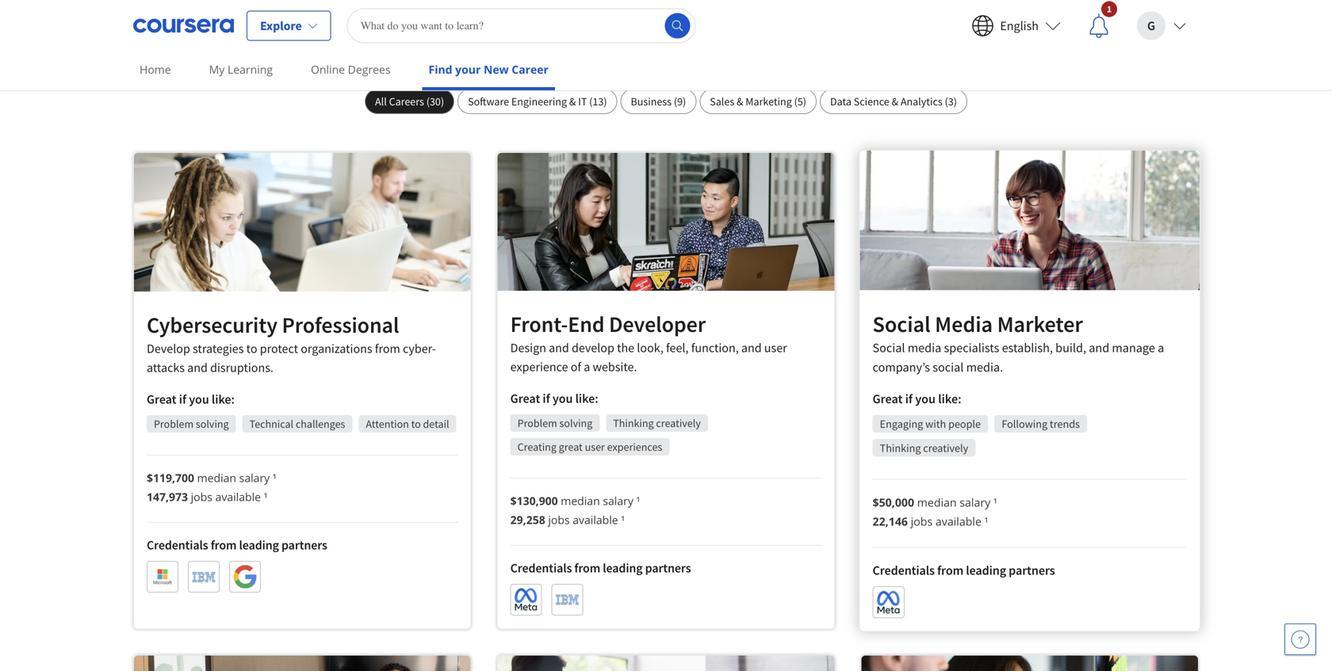 Task type: describe. For each thing, give the bounding box(es) containing it.
credentials for front-
[[510, 561, 572, 576]]

Software Engineering & IT (13) button
[[458, 89, 617, 114]]

and right function,
[[741, 340, 762, 356]]

marketing
[[746, 94, 792, 109]]

1 horizontal spatial thinking
[[881, 441, 922, 455]]

jobs for develop
[[191, 490, 212, 505]]

learning
[[228, 62, 273, 77]]

option group containing all careers (30)
[[365, 89, 967, 114]]

& for software engineering & it (13)
[[569, 94, 576, 109]]

media.
[[967, 360, 1003, 376]]

leading for develop
[[239, 538, 279, 554]]

leading for developer
[[603, 561, 643, 576]]

g button
[[1125, 0, 1199, 51]]

business (9)
[[631, 94, 686, 109]]

technical
[[250, 417, 294, 431]]

protect
[[260, 341, 298, 357]]

strategies
[[193, 341, 244, 357]]

$119,700
[[147, 471, 194, 486]]

software
[[468, 94, 509, 109]]

great for cybersecurity professional
[[147, 392, 176, 408]]

find your new career link
[[422, 52, 555, 90]]

& for data science & analytics (3)
[[892, 94, 899, 109]]

sales
[[710, 94, 734, 109]]

background
[[483, 23, 561, 43]]

0 horizontal spatial thinking creatively
[[613, 416, 701, 430]]

1
[[1107, 3, 1112, 15]]

What do you want to learn? text field
[[347, 8, 696, 43]]

salary for develop
[[239, 471, 270, 486]]

organizations
[[301, 341, 372, 357]]

attention
[[366, 417, 409, 431]]

attacks
[[147, 360, 185, 376]]

solving for develop
[[196, 417, 229, 431]]

$130,900
[[510, 494, 558, 509]]

experiences
[[607, 440, 662, 454]]

my learning link
[[203, 52, 279, 87]]

if for social
[[906, 391, 914, 407]]

great if you like: for social
[[874, 391, 962, 407]]

design
[[510, 340, 546, 356]]

1 vertical spatial creatively
[[924, 441, 969, 455]]

following trends
[[1002, 417, 1080, 431]]

challenges
[[296, 417, 345, 431]]

$119,700 median salary ¹ 147,973 jobs available ¹
[[147, 471, 277, 505]]

explore
[[260, 18, 302, 34]]

1 horizontal spatial professional
[[669, 23, 750, 43]]

you right have
[[864, 23, 889, 43]]

your for whatever
[[450, 23, 480, 43]]

median for marketer
[[918, 494, 957, 509]]

develop
[[572, 340, 614, 356]]

analytics
[[901, 94, 943, 109]]

data science & analytics (3)
[[830, 94, 957, 109]]

problem solving for developer
[[518, 416, 593, 430]]

developer
[[609, 310, 706, 338]]

my learning
[[209, 62, 273, 77]]

attention to detail
[[366, 417, 449, 431]]

Data Science & Analytics (3) button
[[820, 89, 967, 114]]

manage
[[1111, 341, 1154, 356]]

or
[[564, 23, 578, 43]]

online
[[311, 62, 345, 77]]

$50,000
[[874, 494, 915, 509]]

$130,900 median salary ¹ 29,258 jobs available ¹
[[510, 494, 640, 528]]

0 horizontal spatial thinking
[[613, 416, 654, 430]]

with
[[926, 417, 947, 431]]

1 social from the top
[[874, 311, 931, 339]]

problem solving for develop
[[154, 417, 229, 431]]

home
[[140, 62, 171, 77]]

1 vertical spatial to
[[411, 417, 421, 431]]

social media marketer social media specialists establish, build, and manage a company's social media.
[[874, 311, 1163, 376]]

you for social media marketer
[[916, 391, 936, 407]]

engaging with people
[[881, 417, 981, 431]]

english button
[[959, 0, 1074, 51]]

from for cybersecurity professional
[[211, 538, 237, 554]]

cybersecurity
[[147, 311, 278, 339]]

solving for developer
[[560, 416, 593, 430]]

front-
[[510, 310, 568, 338]]

career
[[512, 62, 549, 77]]

all
[[375, 94, 387, 109]]

english
[[1000, 18, 1039, 34]]

Sales & Marketing (5) button
[[700, 89, 817, 114]]

like: for marketer
[[939, 391, 962, 407]]

like: for develop
[[212, 392, 235, 408]]

home link
[[133, 52, 177, 87]]

and inside the cybersecurity professional develop strategies to protect organizations from cyber- attacks and disruptions.
[[187, 360, 208, 376]]

credentials from leading partners for develop
[[147, 538, 327, 554]]

new
[[484, 62, 509, 77]]

credentials from leading partners for marketer
[[874, 561, 1055, 577]]

(9)
[[674, 94, 686, 109]]

0 vertical spatial creatively
[[656, 416, 701, 430]]

interests
[[582, 23, 638, 43]]

business
[[631, 94, 672, 109]]

engaging
[[881, 417, 924, 431]]

great if you like: for front-
[[510, 391, 598, 407]]

(3)
[[945, 94, 957, 109]]

explore button
[[247, 11, 331, 41]]

find
[[429, 62, 452, 77]]

whatever your background or interests are, professional certificates have you covered.
[[385, 23, 948, 43]]

end
[[568, 310, 605, 338]]

available for marketer
[[936, 513, 982, 529]]

sales & marketing (5)
[[710, 94, 807, 109]]

following
[[1002, 417, 1047, 431]]

people
[[949, 417, 981, 431]]

media
[[909, 341, 942, 356]]

my
[[209, 62, 225, 77]]

great for social media marketer
[[874, 391, 904, 407]]

coursera image
[[133, 13, 234, 38]]

the
[[617, 340, 635, 356]]

2 social from the top
[[874, 341, 906, 356]]

credentials for social
[[874, 561, 936, 577]]

specialists
[[945, 341, 1000, 356]]

cyber-
[[403, 341, 436, 357]]

a inside front-end developer design and develop the look, feel, function, and user experience of a website.
[[584, 359, 590, 375]]

if for front-
[[543, 391, 550, 407]]

partners for professional
[[281, 538, 327, 554]]

technical challenges
[[250, 417, 345, 431]]



Task type: locate. For each thing, give the bounding box(es) containing it.
if down experience
[[543, 391, 550, 407]]

0 horizontal spatial available
[[215, 490, 261, 505]]

1 horizontal spatial thinking creatively
[[881, 441, 969, 455]]

0 horizontal spatial credentials from leading partners
[[147, 538, 327, 554]]

2 horizontal spatial credentials from leading partners
[[874, 561, 1055, 577]]

degrees
[[348, 62, 391, 77]]

great if you like:
[[510, 391, 598, 407], [874, 391, 962, 407], [147, 392, 235, 408]]

0 vertical spatial thinking
[[613, 416, 654, 430]]

1 horizontal spatial partners
[[645, 561, 691, 576]]

thinking up experiences
[[613, 416, 654, 430]]

look,
[[637, 340, 664, 356]]

great if you like: down experience
[[510, 391, 598, 407]]

salary inside $130,900 median salary ¹ 29,258 jobs available ¹
[[603, 494, 634, 509]]

you down strategies
[[189, 392, 209, 408]]

0 horizontal spatial to
[[246, 341, 257, 357]]

thinking creatively down engaging with people
[[881, 441, 969, 455]]

0 horizontal spatial partners
[[281, 538, 327, 554]]

1 vertical spatial user
[[585, 440, 605, 454]]

from left cyber-
[[375, 341, 400, 357]]

g
[[1148, 18, 1155, 34]]

if up engaging
[[906, 391, 914, 407]]

have
[[830, 23, 861, 43]]

0 horizontal spatial solving
[[196, 417, 229, 431]]

available for developer
[[573, 513, 618, 528]]

22,146
[[874, 513, 909, 529]]

leading for marketer
[[966, 561, 1006, 577]]

great down experience
[[510, 391, 540, 407]]

great
[[559, 440, 583, 454]]

your right find
[[455, 62, 481, 77]]

1 horizontal spatial creatively
[[924, 441, 969, 455]]

0 vertical spatial user
[[764, 340, 787, 356]]

leading down $130,900 median salary ¹ 29,258 jobs available ¹
[[603, 561, 643, 576]]

2 horizontal spatial available
[[936, 513, 982, 529]]

& right the "sales"
[[737, 94, 743, 109]]

0 horizontal spatial salary
[[239, 471, 270, 486]]

median right $130,900
[[561, 494, 600, 509]]

a right of in the left of the page
[[584, 359, 590, 375]]

2 horizontal spatial &
[[892, 94, 899, 109]]

from for front-end developer
[[574, 561, 600, 576]]

problem solving up $119,700
[[154, 417, 229, 431]]

1 horizontal spatial great if you like:
[[510, 391, 598, 407]]

your inside 'link'
[[455, 62, 481, 77]]

0 horizontal spatial great if you like:
[[147, 392, 235, 408]]

marketer
[[997, 311, 1083, 339]]

1 horizontal spatial leading
[[603, 561, 643, 576]]

salary for marketer
[[960, 494, 991, 509]]

jobs for developer
[[548, 513, 570, 528]]

credentials from leading partners down $50,000 median salary ¹ 22,146 jobs available ¹
[[874, 561, 1055, 577]]

0 vertical spatial social
[[874, 311, 931, 339]]

online degrees link
[[305, 52, 397, 87]]

company's
[[874, 360, 931, 376]]

0 vertical spatial a
[[1157, 341, 1163, 356]]

0 horizontal spatial credentials
[[147, 538, 208, 554]]

jobs for marketer
[[912, 513, 933, 529]]

0 horizontal spatial &
[[569, 94, 576, 109]]

you for front-end developer
[[553, 391, 573, 407]]

solving left the technical
[[196, 417, 229, 431]]

1 horizontal spatial like:
[[575, 391, 598, 407]]

whatever
[[385, 23, 447, 43]]

social
[[874, 311, 931, 339], [874, 341, 906, 356]]

thinking
[[613, 416, 654, 430], [881, 441, 922, 455]]

available right 147,973
[[215, 490, 261, 505]]

thinking down engaging
[[881, 441, 922, 455]]

2 horizontal spatial credentials
[[874, 561, 936, 577]]

credentials from leading partners down $119,700 median salary ¹ 147,973 jobs available ¹
[[147, 538, 327, 554]]

median inside $119,700 median salary ¹ 147,973 jobs available ¹
[[197, 471, 236, 486]]

solving
[[560, 416, 593, 430], [196, 417, 229, 431]]

0 horizontal spatial median
[[197, 471, 236, 486]]

if
[[543, 391, 550, 407], [906, 391, 914, 407], [179, 392, 186, 408]]

creatively up experiences
[[656, 416, 701, 430]]

user right function,
[[764, 340, 787, 356]]

0 vertical spatial to
[[246, 341, 257, 357]]

covered.
[[892, 23, 948, 43]]

1 horizontal spatial jobs
[[548, 513, 570, 528]]

leading down $50,000 median salary ¹ 22,146 jobs available ¹
[[966, 561, 1006, 577]]

1 vertical spatial thinking creatively
[[881, 441, 969, 455]]

professional up the organizations
[[282, 311, 399, 339]]

salary inside $119,700 median salary ¹ 147,973 jobs available ¹
[[239, 471, 270, 486]]

you up engaging with people
[[916, 391, 936, 407]]

(5)
[[794, 94, 807, 109]]

disruptions.
[[210, 360, 274, 376]]

problem for cybersecurity professional
[[154, 417, 194, 431]]

0 horizontal spatial leading
[[239, 538, 279, 554]]

trends
[[1050, 417, 1080, 431]]

0 horizontal spatial a
[[584, 359, 590, 375]]

feel,
[[666, 340, 689, 356]]

1 horizontal spatial problem solving
[[518, 416, 593, 430]]

0 horizontal spatial like:
[[212, 392, 235, 408]]

from down $50,000 median salary ¹ 22,146 jobs available ¹
[[938, 561, 964, 577]]

from down $119,700 median salary ¹ 147,973 jobs available ¹
[[211, 538, 237, 554]]

(13)
[[589, 94, 607, 109]]

if for cybersecurity
[[179, 392, 186, 408]]

establish,
[[1002, 341, 1053, 356]]

front-end developer design and develop the look, feel, function, and user experience of a website.
[[510, 310, 787, 375]]

cybersecurity professional develop strategies to protect organizations from cyber- attacks and disruptions.
[[147, 311, 436, 376]]

your for find
[[455, 62, 481, 77]]

problem for front-end developer
[[518, 416, 557, 430]]

1 horizontal spatial credentials
[[510, 561, 572, 576]]

social up media
[[874, 311, 931, 339]]

user right great at the bottom of the page
[[585, 440, 605, 454]]

$50,000 median salary ¹ 22,146 jobs available ¹
[[874, 494, 998, 529]]

0 horizontal spatial user
[[585, 440, 605, 454]]

all careers (30)
[[375, 94, 444, 109]]

median for developer
[[561, 494, 600, 509]]

0 horizontal spatial jobs
[[191, 490, 212, 505]]

salary inside $50,000 median salary ¹ 22,146 jobs available ¹
[[960, 494, 991, 509]]

None search field
[[347, 8, 696, 43]]

1 vertical spatial a
[[584, 359, 590, 375]]

like:
[[575, 391, 598, 407], [939, 391, 962, 407], [212, 392, 235, 408]]

credentials from leading partners
[[147, 538, 327, 554], [510, 561, 691, 576], [874, 561, 1055, 577]]

software engineering & it (13)
[[468, 94, 607, 109]]

jobs inside $130,900 median salary ¹ 29,258 jobs available ¹
[[548, 513, 570, 528]]

3 & from the left
[[892, 94, 899, 109]]

from down $130,900 median salary ¹ 29,258 jobs available ¹
[[574, 561, 600, 576]]

you down of in the left of the page
[[553, 391, 573, 407]]

credentials for cybersecurity
[[147, 538, 208, 554]]

online degrees
[[311, 62, 391, 77]]

1 horizontal spatial &
[[737, 94, 743, 109]]

jobs
[[191, 490, 212, 505], [548, 513, 570, 528], [912, 513, 933, 529]]

and
[[549, 340, 569, 356], [741, 340, 762, 356], [1088, 341, 1109, 356], [187, 360, 208, 376]]

credentials from leading partners down $130,900 median salary ¹ 29,258 jobs available ¹
[[510, 561, 691, 576]]

creating
[[518, 440, 557, 454]]

leading down $119,700 median salary ¹ 147,973 jobs available ¹
[[239, 538, 279, 554]]

like: down disruptions.
[[212, 392, 235, 408]]

and right build,
[[1088, 341, 1109, 356]]

jobs right 29,258
[[548, 513, 570, 528]]

jobs inside $50,000 median salary ¹ 22,146 jobs available ¹
[[912, 513, 933, 529]]

you for cybersecurity professional
[[189, 392, 209, 408]]

2 horizontal spatial great
[[874, 391, 904, 407]]

professional inside the cybersecurity professional develop strategies to protect organizations from cyber- attacks and disruptions.
[[282, 311, 399, 339]]

1 button
[[1074, 0, 1125, 51]]

creatively down the with
[[924, 441, 969, 455]]

1 vertical spatial professional
[[282, 311, 399, 339]]

experience
[[510, 359, 568, 375]]

to inside the cybersecurity professional develop strategies to protect organizations from cyber- attacks and disruptions.
[[246, 341, 257, 357]]

1 & from the left
[[569, 94, 576, 109]]

a
[[1157, 341, 1163, 356], [584, 359, 590, 375]]

creatively
[[656, 416, 701, 430], [924, 441, 969, 455]]

1 horizontal spatial a
[[1157, 341, 1163, 356]]

1 vertical spatial social
[[874, 341, 906, 356]]

media
[[936, 311, 993, 339]]

2 & from the left
[[737, 94, 743, 109]]

develop
[[147, 341, 190, 357]]

1 horizontal spatial if
[[543, 391, 550, 407]]

0 horizontal spatial problem solving
[[154, 417, 229, 431]]

1 horizontal spatial credentials from leading partners
[[510, 561, 691, 576]]

if down attacks
[[179, 392, 186, 408]]

to up disruptions.
[[246, 341, 257, 357]]

1 horizontal spatial median
[[561, 494, 600, 509]]

user inside front-end developer design and develop the look, feel, function, and user experience of a website.
[[764, 340, 787, 356]]

median inside $50,000 median salary ¹ 22,146 jobs available ¹
[[918, 494, 957, 509]]

0 horizontal spatial professional
[[282, 311, 399, 339]]

great up engaging
[[874, 391, 904, 407]]

jobs right 147,973
[[191, 490, 212, 505]]

Business (9) button
[[621, 89, 696, 114]]

2 horizontal spatial partners
[[1009, 561, 1055, 577]]

great down attacks
[[147, 392, 176, 408]]

from inside the cybersecurity professional develop strategies to protect organizations from cyber- attacks and disruptions.
[[375, 341, 400, 357]]

of
[[571, 359, 581, 375]]

median right $50,000
[[918, 494, 957, 509]]

available for develop
[[215, 490, 261, 505]]

median inside $130,900 median salary ¹ 29,258 jobs available ¹
[[561, 494, 600, 509]]

like: down of in the left of the page
[[575, 391, 598, 407]]

available right 29,258
[[573, 513, 618, 528]]

you
[[864, 23, 889, 43], [553, 391, 573, 407], [916, 391, 936, 407], [189, 392, 209, 408]]

2 horizontal spatial salary
[[960, 494, 991, 509]]

2 horizontal spatial great if you like:
[[874, 391, 962, 407]]

option group
[[365, 89, 967, 114]]

your
[[450, 23, 480, 43], [455, 62, 481, 77]]

problem solving up great at the bottom of the page
[[518, 416, 593, 430]]

solving up great at the bottom of the page
[[560, 416, 593, 430]]

1 horizontal spatial problem
[[518, 416, 557, 430]]

partners for end
[[645, 561, 691, 576]]

great for front-end developer
[[510, 391, 540, 407]]

and inside the social media marketer social media specialists establish, build, and manage a company's social media.
[[1088, 341, 1109, 356]]

0 horizontal spatial problem
[[154, 417, 194, 431]]

1 vertical spatial your
[[455, 62, 481, 77]]

social up company's
[[874, 341, 906, 356]]

available right the "22,146"
[[936, 513, 982, 529]]

available inside $130,900 median salary ¹ 29,258 jobs available ¹
[[573, 513, 618, 528]]

cybersecurity analyst image
[[134, 153, 471, 292]]

All Careers (30) button
[[365, 89, 454, 114]]

partners for media
[[1009, 561, 1055, 577]]

your up find your new career
[[450, 23, 480, 43]]

1 horizontal spatial solving
[[560, 416, 593, 430]]

2 horizontal spatial median
[[918, 494, 957, 509]]

median
[[197, 471, 236, 486], [561, 494, 600, 509], [918, 494, 957, 509]]

available inside $50,000 median salary ¹ 22,146 jobs available ¹
[[936, 513, 982, 529]]

credentials down 29,258
[[510, 561, 572, 576]]

median right $119,700
[[197, 471, 236, 486]]

detail
[[423, 417, 449, 431]]

a inside the social media marketer social media specialists establish, build, and manage a company's social media.
[[1157, 341, 1163, 356]]

to left detail
[[411, 417, 421, 431]]

29,258
[[510, 513, 545, 528]]

(30)
[[426, 94, 444, 109]]

0 horizontal spatial great
[[147, 392, 176, 408]]

certificates
[[753, 23, 826, 43]]

problem up the "creating"
[[518, 416, 557, 430]]

1 horizontal spatial to
[[411, 417, 421, 431]]

147,973
[[147, 490, 188, 505]]

problem up $119,700
[[154, 417, 194, 431]]

2 horizontal spatial if
[[906, 391, 914, 407]]

credentials down the "22,146"
[[874, 561, 936, 577]]

salary
[[239, 471, 270, 486], [603, 494, 634, 509], [960, 494, 991, 509]]

great if you like: up engaging with people
[[874, 391, 962, 407]]

jobs inside $119,700 median salary ¹ 147,973 jobs available ¹
[[191, 490, 212, 505]]

problem solving
[[518, 416, 593, 430], [154, 417, 229, 431]]

science
[[854, 94, 890, 109]]

¹
[[273, 471, 277, 486], [264, 490, 268, 505], [636, 494, 640, 509], [994, 494, 998, 509], [621, 513, 625, 528], [985, 513, 989, 529]]

salary down experiences
[[603, 494, 634, 509]]

credentials down 147,973
[[147, 538, 208, 554]]

great if you like: down attacks
[[147, 392, 235, 408]]

and down strategies
[[187, 360, 208, 376]]

user
[[764, 340, 787, 356], [585, 440, 605, 454]]

& left the it
[[569, 94, 576, 109]]

thinking creatively up experiences
[[613, 416, 701, 430]]

0 vertical spatial professional
[[669, 23, 750, 43]]

are,
[[641, 23, 666, 43]]

2 horizontal spatial leading
[[966, 561, 1006, 577]]

professional right are,
[[669, 23, 750, 43]]

data
[[830, 94, 852, 109]]

help center image
[[1291, 630, 1310, 649]]

0 vertical spatial thinking creatively
[[613, 416, 701, 430]]

website.
[[593, 359, 637, 375]]

and up experience
[[549, 340, 569, 356]]

0 horizontal spatial creatively
[[656, 416, 701, 430]]

0 horizontal spatial if
[[179, 392, 186, 408]]

engineering
[[511, 94, 567, 109]]

salary down the technical
[[239, 471, 270, 486]]

careers
[[389, 94, 424, 109]]

credentials from leading partners for developer
[[510, 561, 691, 576]]

available inside $119,700 median salary ¹ 147,973 jobs available ¹
[[215, 490, 261, 505]]

1 vertical spatial thinking
[[881, 441, 922, 455]]

find your new career
[[429, 62, 549, 77]]

build,
[[1055, 341, 1086, 356]]

thinking creatively
[[613, 416, 701, 430], [881, 441, 969, 455]]

from
[[375, 341, 400, 357], [211, 538, 237, 554], [574, 561, 600, 576], [938, 561, 964, 577]]

a right the manage
[[1157, 341, 1163, 356]]

median for develop
[[197, 471, 236, 486]]

1 horizontal spatial available
[[573, 513, 618, 528]]

& right science
[[892, 94, 899, 109]]

2 horizontal spatial jobs
[[912, 513, 933, 529]]

from for social media marketer
[[938, 561, 964, 577]]

salary for developer
[[603, 494, 634, 509]]

2 horizontal spatial like:
[[939, 391, 962, 407]]

partners
[[281, 538, 327, 554], [645, 561, 691, 576], [1009, 561, 1055, 577]]

like: for developer
[[575, 391, 598, 407]]

like: up the with
[[939, 391, 962, 407]]

salary down people
[[960, 494, 991, 509]]

1 horizontal spatial great
[[510, 391, 540, 407]]

creating great user experiences
[[518, 440, 662, 454]]

1 horizontal spatial user
[[764, 340, 787, 356]]

0 vertical spatial your
[[450, 23, 480, 43]]

great if you like: for cybersecurity
[[147, 392, 235, 408]]

jobs right the "22,146"
[[912, 513, 933, 529]]

1 horizontal spatial salary
[[603, 494, 634, 509]]

social media marketer image
[[861, 153, 1199, 291]]



Task type: vqa. For each thing, say whether or not it's contained in the screenshot.
hosted at bottom left
no



